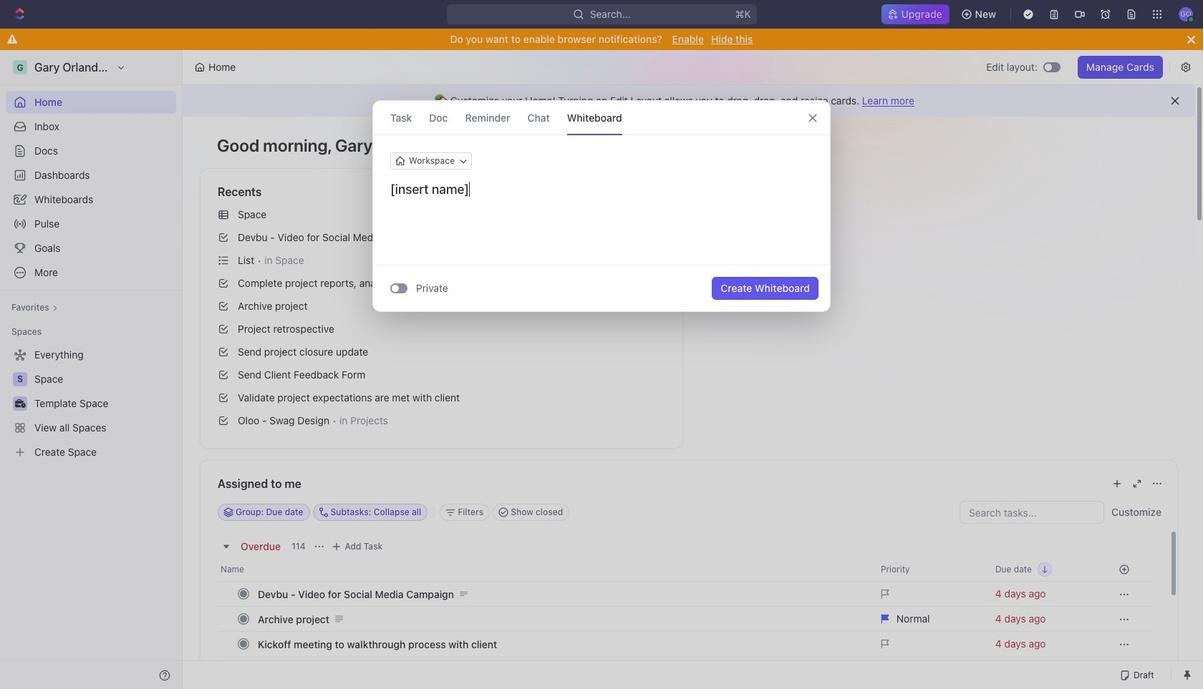 Task type: vqa. For each thing, say whether or not it's contained in the screenshot.
the topmost the Subtasks
no



Task type: locate. For each thing, give the bounding box(es) containing it.
sidebar navigation
[[0, 50, 183, 690]]

tree
[[6, 344, 176, 464]]

alert
[[183, 85, 1195, 117]]

Name this Whiteboard... field
[[373, 181, 830, 198]]

tree inside "sidebar" navigation
[[6, 344, 176, 464]]

dialog
[[372, 100, 831, 312]]



Task type: describe. For each thing, give the bounding box(es) containing it.
Search tasks... text field
[[961, 502, 1104, 524]]



